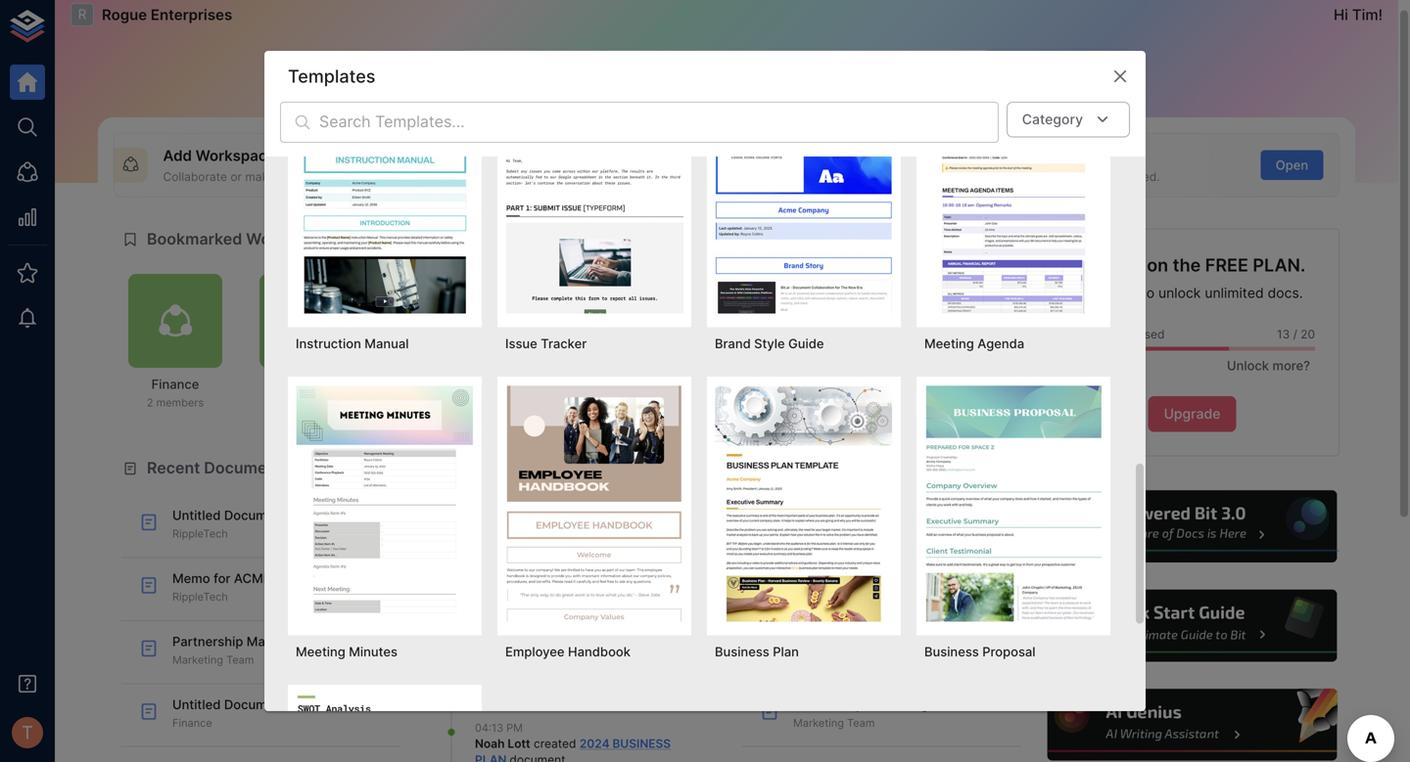 Task type: locate. For each thing, give the bounding box(es) containing it.
08:15 am tim burton created untitled document document .
[[475, 609, 694, 655]]

created
[[541, 624, 584, 639], [534, 737, 576, 751]]

0 horizontal spatial spaceship
[[793, 591, 846, 604]]

the up spaceship project
[[846, 571, 866, 587]]

employee
[[505, 645, 565, 660]]

meeting agenda image
[[925, 76, 1103, 314]]

guide
[[789, 336, 824, 352]]

brand style guide
[[715, 336, 824, 352]]

spaceship down building
[[793, 591, 846, 604]]

workspace down bookmark at the top
[[797, 338, 852, 351]]

only inside project 2024 only me
[[286, 397, 309, 410]]

1 horizontal spatial spaceship
[[869, 571, 932, 587]]

rippletech inside memo for acme rippletech
[[172, 591, 228, 604]]

workspace inside add workspace collaborate or make it private.
[[196, 147, 276, 165]]

spaceship up spaceship project
[[869, 571, 932, 587]]

2 or from the left
[[708, 170, 719, 184]]

me down the tracker
[[574, 397, 590, 410]]

or right doc
[[708, 170, 719, 184]]

business
[[613, 737, 671, 751]]

add for add
[[452, 158, 477, 173]]

rippletech right updated
[[591, 561, 653, 575]]

untitled inside the untitled document finance
[[172, 698, 221, 713]]

1 vertical spatial tim
[[475, 561, 496, 575]]

0 horizontal spatial upgrade
[[1082, 285, 1138, 302]]

document inside the 08:15 am tim burton created untitled document document .
[[635, 624, 694, 639]]

1 vertical spatial help image
[[1045, 588, 1340, 665]]

type
[[641, 170, 666, 184]]

team up the untitled document finance
[[226, 654, 254, 667]]

0 horizontal spatial 2
[[147, 397, 153, 410]]

0 horizontal spatial .
[[531, 641, 534, 655]]

plan
[[475, 754, 507, 763]]

!
[[1379, 6, 1383, 24]]

me down 4
[[443, 397, 459, 410]]

.
[[535, 577, 539, 591], [531, 641, 534, 655]]

add inside add workspace collaborate or make it private.
[[163, 147, 192, 165]]

marketing team down product
[[793, 654, 875, 667]]

document for untitled document
[[845, 508, 908, 524]]

issue tracker image
[[505, 76, 684, 314]]

rippletech down the memo
[[172, 591, 228, 604]]

meeting
[[925, 336, 974, 352], [296, 645, 346, 660]]

only inside project 4 only me
[[417, 397, 440, 410]]

1 members from the left
[[156, 397, 204, 410]]

employee handbook image
[[505, 385, 684, 623]]

add button
[[433, 150, 496, 180]]

1 2 from the left
[[147, 397, 153, 410]]

bookmark workspace button
[[778, 274, 872, 368]]

marketing team down partnership marketing plan on the bottom of the page
[[793, 717, 875, 730]]

08:31
[[475, 546, 503, 558]]

document for untitled document rippletech
[[224, 508, 287, 524]]

2 am from the top
[[506, 609, 523, 622]]

open
[[1276, 158, 1309, 173]]

workspace up make
[[196, 147, 276, 165]]

0 horizontal spatial workspace
[[196, 147, 276, 165]]

only
[[286, 397, 309, 410], [417, 397, 440, 410], [548, 397, 571, 410]]

document down recent documents
[[224, 508, 287, 524]]

add inside 'button'
[[452, 158, 477, 173]]

0 vertical spatial workspace
[[196, 147, 276, 165]]

document down partnership marketing plan marketing team
[[224, 698, 287, 713]]

1 horizontal spatial meeting
[[925, 336, 974, 352]]

Search Templates... text field
[[319, 102, 999, 143]]

2 horizontal spatial me
[[574, 397, 590, 410]]

partnership down memo for acme rippletech
[[172, 635, 243, 650]]

product launch marketing plan
[[793, 635, 983, 650]]

team down partnership marketing plan on the bottom of the page
[[847, 717, 875, 730]]

team
[[716, 377, 749, 392], [226, 654, 254, 667], [847, 654, 875, 667], [847, 717, 875, 730]]

am inside the 08:15 am tim burton created untitled document document .
[[506, 609, 523, 622]]

1 horizontal spatial me
[[443, 397, 459, 410]]

marketing team
[[793, 654, 875, 667], [793, 717, 875, 730]]

or
[[231, 170, 242, 184], [708, 170, 719, 184]]

0 horizontal spatial add
[[163, 147, 192, 165]]

proposal
[[983, 645, 1036, 660]]

burton inside the '08:31 am tim burton updated rippletech workspace .'
[[499, 561, 538, 575]]

documents left used
[[1070, 328, 1133, 342]]

project
[[267, 377, 310, 392], [410, 377, 453, 392], [849, 591, 885, 604]]

0 horizontal spatial the
[[846, 571, 866, 587]]

business left proposal
[[925, 645, 979, 660]]

more?
[[1273, 358, 1311, 374]]

instruction
[[296, 336, 361, 352]]

recently favorited
[[768, 459, 910, 478]]

documents
[[1070, 328, 1133, 342], [204, 459, 291, 478]]

team down the brand
[[716, 377, 749, 392]]

0 vertical spatial created
[[541, 624, 584, 639]]

0 horizontal spatial meeting
[[296, 645, 346, 660]]

2024 left the business
[[580, 737, 610, 751]]

workspace inside button
[[797, 338, 852, 351]]

0 horizontal spatial or
[[231, 170, 242, 184]]

category
[[1022, 111, 1083, 128]]

marketing
[[651, 377, 713, 392], [247, 635, 308, 650], [893, 635, 954, 650], [172, 654, 223, 667], [793, 654, 844, 667], [868, 698, 929, 713], [793, 717, 844, 730]]

project 2024 only me
[[267, 377, 346, 410]]

0 vertical spatial finance
[[151, 377, 199, 392]]

0 vertical spatial .
[[535, 577, 539, 591]]

team inside partnership marketing plan marketing team
[[226, 654, 254, 667]]

unlock more?
[[1227, 358, 1311, 374]]

project left 4
[[410, 377, 453, 392]]

1 horizontal spatial business
[[925, 645, 979, 660]]

0 vertical spatial the
[[1173, 255, 1201, 276]]

templates
[[288, 65, 376, 87]]

2 vertical spatial tim
[[475, 624, 496, 639]]

04:13 pm
[[475, 722, 523, 735]]

burton for workspace
[[499, 561, 538, 575]]

am right 08:15
[[506, 609, 523, 622]]

0 vertical spatial documents
[[1070, 328, 1133, 342]]

am inside the '08:31 am tim burton updated rippletech workspace .'
[[506, 546, 523, 558]]

1 horizontal spatial partnership
[[793, 698, 864, 713]]

0 vertical spatial marketing team
[[793, 654, 875, 667]]

finance inside the untitled document finance
[[172, 717, 212, 730]]

me inside project 2024 only me
[[312, 397, 327, 410]]

finance down partnership marketing plan marketing team
[[172, 717, 212, 730]]

0 horizontal spatial members
[[156, 397, 204, 410]]

0 vertical spatial workspace
[[797, 338, 852, 351]]

/
[[1293, 328, 1298, 342]]

brand style guide image
[[715, 76, 893, 314]]

project inside project 2024 only me
[[267, 377, 310, 392]]

1 horizontal spatial the
[[1173, 255, 1201, 276]]

only for 4
[[417, 397, 440, 410]]

created up 'employee handbook' at the left of page
[[541, 624, 584, 639]]

finance up recent
[[151, 377, 199, 392]]

help image
[[1045, 488, 1340, 566], [1045, 588, 1340, 665], [1045, 687, 1340, 763]]

0 vertical spatial help image
[[1045, 488, 1340, 566]]

document down rippletech link
[[635, 624, 694, 639]]

1 vertical spatial meeting
[[296, 645, 346, 660]]

0 horizontal spatial project
[[267, 377, 310, 392]]

documents used
[[1070, 328, 1165, 342]]

project inside project 4 only me
[[410, 377, 453, 392]]

meeting for meeting agenda
[[925, 336, 974, 352]]

me inside project 4 only me
[[443, 397, 459, 410]]

1 horizontal spatial or
[[708, 170, 719, 184]]

untitled down partnership marketing plan marketing team
[[172, 698, 221, 713]]

2 burton from the top
[[499, 624, 538, 639]]

0 horizontal spatial business
[[715, 645, 770, 660]]

private.
[[289, 170, 330, 184]]

04:13
[[475, 722, 504, 735]]

unlock
[[1227, 358, 1269, 374]]

burton up document
[[499, 624, 538, 639]]

rippletech inside the '08:31 am tim burton updated rippletech workspace .'
[[591, 561, 653, 575]]

1 vertical spatial 2024
[[580, 737, 610, 751]]

1 vertical spatial finance
[[172, 717, 212, 730]]

members down the brand
[[681, 397, 729, 410]]

1 or from the left
[[231, 170, 242, 184]]

am
[[506, 546, 523, 558], [506, 609, 523, 622]]

untitled up handbook
[[587, 624, 632, 639]]

2 vertical spatial help image
[[1045, 687, 1340, 763]]

0 vertical spatial tim
[[1352, 6, 1379, 24]]

partnership down product
[[793, 698, 864, 713]]

building the spaceship
[[793, 571, 932, 587]]

only for 2024
[[286, 397, 309, 410]]

business
[[715, 645, 770, 660], [925, 645, 979, 660]]

created inside the 08:15 am tim burton created untitled document document .
[[541, 624, 584, 639]]

swot analysis image
[[296, 693, 474, 763]]

project down "instruction"
[[267, 377, 310, 392]]

1 horizontal spatial project
[[410, 377, 453, 392]]

recently
[[768, 459, 834, 478]]

2 members from the left
[[681, 397, 729, 410]]

open button
[[1261, 150, 1324, 180]]

1 vertical spatial partnership
[[793, 698, 864, 713]]

0 vertical spatial partnership
[[172, 635, 243, 650]]

1 vertical spatial burton
[[499, 624, 538, 639]]

burton inside the 08:15 am tim burton created untitled document document .
[[499, 624, 538, 639]]

untitled inside the untitled document rippletech
[[172, 508, 221, 524]]

0 vertical spatial 2024
[[314, 377, 346, 392]]

employee handbook
[[505, 645, 631, 660]]

document inside "create document create any type of doc or wiki."
[[628, 147, 702, 165]]

team inside marketing team 2 members
[[716, 377, 749, 392]]

2 only from the left
[[417, 397, 440, 410]]

document up of
[[628, 147, 702, 165]]

the inside you are on the free plan. upgrade to unlock unlimited docs.
[[1173, 255, 1201, 276]]

am for created
[[506, 609, 523, 622]]

used
[[1136, 328, 1165, 342]]

upgrade down you at right
[[1082, 285, 1138, 302]]

2024
[[314, 377, 346, 392], [580, 737, 610, 751]]

me down "instruction"
[[312, 397, 327, 410]]

tim for rippletech
[[475, 561, 496, 575]]

meeting for meeting minutes
[[296, 645, 346, 660]]

faster
[[1032, 170, 1064, 184]]

untitled for untitled document rippletech
[[172, 508, 221, 524]]

burton down the 08:31
[[499, 561, 538, 575]]

1 horizontal spatial add
[[452, 158, 477, 173]]

tim down 08:15
[[475, 624, 496, 639]]

rippletech up the memo
[[172, 528, 228, 541]]

0 horizontal spatial partnership
[[172, 635, 243, 650]]

document
[[628, 147, 702, 165], [224, 508, 287, 524], [845, 508, 908, 524], [635, 624, 694, 639], [224, 698, 287, 713]]

1 only from the left
[[286, 397, 309, 410]]

tim inside the '08:31 am tim burton updated rippletech workspace .'
[[475, 561, 496, 575]]

t
[[22, 723, 33, 744]]

0 vertical spatial upgrade
[[1082, 285, 1138, 302]]

1 marketing team from the top
[[793, 654, 875, 667]]

document inside the untitled document rippletech
[[224, 508, 287, 524]]

document for create document create any type of doc or wiki.
[[628, 147, 702, 165]]

bookmark workspace
[[797, 323, 852, 351]]

1 horizontal spatial workspace
[[797, 338, 852, 351]]

partnership inside partnership marketing plan marketing team
[[172, 635, 243, 650]]

burton for document
[[499, 624, 538, 639]]

3 me from the left
[[574, 397, 590, 410]]

document
[[475, 641, 531, 655]]

finance inside "finance 2 members"
[[151, 377, 199, 392]]

tim for untitled
[[475, 624, 496, 639]]

business left product
[[715, 645, 770, 660]]

activities
[[547, 459, 618, 478]]

am right the 08:31
[[506, 546, 523, 558]]

to
[[1142, 285, 1155, 302]]

tim inside the 08:15 am tim burton created untitled document document .
[[475, 624, 496, 639]]

untitled down 'recently'
[[793, 508, 842, 524]]

1 horizontal spatial 2024
[[580, 737, 610, 751]]

workspace
[[196, 147, 276, 165], [457, 459, 543, 478]]

bookmarked
[[147, 230, 242, 249]]

0 vertical spatial burton
[[499, 561, 538, 575]]

on
[[1147, 255, 1169, 276]]

lott
[[508, 737, 530, 751]]

1 vertical spatial spaceship
[[793, 591, 846, 604]]

rippletech only me
[[536, 377, 602, 410]]

meeting left minutes
[[296, 645, 346, 660]]

1 vertical spatial created
[[534, 737, 576, 751]]

document down favorited
[[845, 508, 908, 524]]

3 only from the left
[[548, 397, 571, 410]]

workspace inside the '08:31 am tim burton updated rippletech workspace .'
[[475, 577, 535, 591]]

20
[[1301, 328, 1315, 342]]

only inside rippletech only me
[[548, 397, 571, 410]]

updated
[[541, 561, 587, 575]]

create
[[577, 147, 625, 165], [858, 158, 899, 173], [577, 170, 614, 184], [991, 170, 1028, 184]]

1 am from the top
[[506, 546, 523, 558]]

collaborate
[[163, 170, 227, 184]]

1 vertical spatial .
[[531, 641, 534, 655]]

0 horizontal spatial workspace
[[475, 577, 535, 591]]

1 burton from the top
[[499, 561, 538, 575]]

0 horizontal spatial 2024
[[314, 377, 346, 392]]

unlock
[[1159, 285, 1201, 302]]

workspace up today
[[457, 459, 543, 478]]

1 horizontal spatial workspace
[[457, 459, 543, 478]]

or left make
[[231, 170, 242, 184]]

template gallery create faster and get inspired.
[[991, 147, 1160, 184]]

manual
[[365, 336, 409, 352]]

1 vertical spatial workspace
[[475, 577, 535, 591]]

0 vertical spatial am
[[506, 546, 523, 558]]

1 me from the left
[[312, 397, 327, 410]]

me
[[312, 397, 327, 410], [443, 397, 459, 410], [574, 397, 590, 410]]

document inside the untitled document finance
[[224, 698, 287, 713]]

1 business from the left
[[715, 645, 770, 660]]

created right lott
[[534, 737, 576, 751]]

0 vertical spatial meeting
[[925, 336, 974, 352]]

unlimited
[[1205, 285, 1264, 302]]

finance
[[151, 377, 199, 392], [172, 717, 212, 730]]

meeting left agenda
[[925, 336, 974, 352]]

project down building the spaceship on the bottom
[[849, 591, 885, 604]]

create document create any type of doc or wiki.
[[577, 147, 747, 184]]

1 vertical spatial am
[[506, 609, 523, 622]]

1 horizontal spatial upgrade
[[1164, 406, 1221, 423]]

2 2 from the left
[[672, 397, 678, 410]]

1 vertical spatial upgrade
[[1164, 406, 1221, 423]]

1 horizontal spatial 2
[[672, 397, 678, 410]]

tim down the 08:31
[[475, 561, 496, 575]]

untitled down recent documents
[[172, 508, 221, 524]]

2 marketing team from the top
[[793, 717, 875, 730]]

members up recent
[[156, 397, 204, 410]]

tim right hi
[[1352, 6, 1379, 24]]

2 business from the left
[[925, 645, 979, 660]]

1 horizontal spatial .
[[535, 577, 539, 591]]

documents up the untitled document rippletech
[[204, 459, 291, 478]]

untitled for untitled document
[[793, 508, 842, 524]]

2024 down "instruction"
[[314, 377, 346, 392]]

workspace up 08:15
[[475, 577, 535, 591]]

today
[[444, 504, 481, 520]]

1 vertical spatial documents
[[204, 459, 291, 478]]

1 vertical spatial marketing team
[[793, 717, 875, 730]]

1 horizontal spatial only
[[417, 397, 440, 410]]

wiki.
[[722, 170, 747, 184]]

am for updated
[[506, 546, 523, 558]]

2 help image from the top
[[1045, 588, 1340, 665]]

upgrade down the unlock more? button
[[1164, 406, 1221, 423]]

0 horizontal spatial only
[[286, 397, 309, 410]]

1 vertical spatial workspace
[[457, 459, 543, 478]]

2 horizontal spatial only
[[548, 397, 571, 410]]

1 horizontal spatial members
[[681, 397, 729, 410]]

the up the unlock
[[1173, 255, 1201, 276]]

0 horizontal spatial me
[[312, 397, 327, 410]]

2 me from the left
[[443, 397, 459, 410]]



Task type: describe. For each thing, give the bounding box(es) containing it.
marketing inside marketing team 2 members
[[651, 377, 713, 392]]

upgrade button
[[1148, 397, 1237, 433]]

minutes
[[349, 645, 398, 660]]

create inside button
[[858, 158, 899, 173]]

spaceship project
[[793, 591, 885, 604]]

recent documents
[[147, 459, 291, 478]]

plan inside templates dialog
[[773, 645, 799, 660]]

08:15
[[475, 609, 503, 622]]

untitled inside the 08:15 am tim burton created untitled document document .
[[587, 624, 632, 639]]

create button
[[847, 150, 910, 180]]

2024 inside 2024 business plan
[[580, 737, 610, 751]]

workspace activities
[[457, 459, 618, 478]]

agenda
[[978, 336, 1025, 352]]

2024 business plan link
[[475, 737, 671, 763]]

unlock more? button
[[1216, 351, 1315, 381]]

rippletech link
[[591, 561, 653, 575]]

building
[[793, 571, 842, 587]]

marketing team 2 members
[[651, 377, 749, 410]]

category button
[[1007, 102, 1130, 138]]

business proposal
[[925, 645, 1036, 660]]

rippletech inside the untitled document rippletech
[[172, 528, 228, 541]]

noah
[[475, 737, 505, 751]]

08:31 am tim burton updated rippletech workspace .
[[475, 546, 653, 591]]

business for business plan
[[715, 645, 770, 660]]

rippletech down 'untitled document'
[[793, 528, 849, 541]]

rogue enterprises
[[102, 6, 232, 24]]

plan.
[[1253, 255, 1306, 276]]

product
[[793, 635, 841, 650]]

partnership for partnership marketing plan marketing team
[[172, 635, 243, 650]]

me for 2024
[[312, 397, 327, 410]]

launch
[[845, 635, 889, 650]]

make
[[245, 170, 275, 184]]

enterprises
[[151, 6, 232, 24]]

2 inside "finance 2 members"
[[147, 397, 153, 410]]

memo for acme rippletech
[[172, 571, 271, 604]]

memo
[[172, 571, 210, 587]]

bookmark
[[799, 323, 850, 336]]

noah lott created
[[475, 737, 580, 751]]

meeting agenda
[[925, 336, 1025, 352]]

1 vertical spatial the
[[846, 571, 866, 587]]

2 horizontal spatial project
[[849, 591, 885, 604]]

or inside add workspace collaborate or make it private.
[[231, 170, 242, 184]]

favorited
[[838, 459, 910, 478]]

finance 2 members
[[147, 377, 204, 410]]

recent
[[147, 459, 200, 478]]

marketing team for partnership
[[793, 717, 875, 730]]

acme
[[234, 571, 271, 587]]

partnership marketing plan marketing team
[[172, 635, 337, 667]]

13 / 20
[[1277, 328, 1315, 342]]

instruction manual
[[296, 336, 409, 352]]

meeting minutes
[[296, 645, 398, 660]]

2024 business plan
[[475, 737, 671, 763]]

untitled for untitled document finance
[[172, 698, 221, 713]]

business plan image
[[715, 385, 893, 623]]

partnership for partnership marketing plan
[[793, 698, 864, 713]]

yesterday
[[444, 681, 505, 696]]

untitled document link
[[587, 624, 694, 639]]

2024 inside project 2024 only me
[[314, 377, 346, 392]]

business plan
[[715, 645, 799, 660]]

rogue
[[102, 6, 147, 24]]

0 horizontal spatial documents
[[204, 459, 291, 478]]

untitled document
[[793, 508, 908, 524]]

get
[[1091, 170, 1110, 184]]

. inside the '08:31 am tim burton updated rippletech workspace .'
[[535, 577, 539, 591]]

project for project 2024
[[267, 377, 310, 392]]

members inside marketing team 2 members
[[681, 397, 729, 410]]

untitled document finance
[[172, 698, 287, 730]]

3 help image from the top
[[1045, 687, 1340, 763]]

add for add workspace collaborate or make it private.
[[163, 147, 192, 165]]

workspaces
[[246, 230, 340, 249]]

tracker
[[541, 336, 587, 352]]

r
[[78, 6, 87, 23]]

hi tim !
[[1334, 6, 1383, 24]]

members inside "finance 2 members"
[[156, 397, 204, 410]]

style
[[754, 336, 785, 352]]

bookmarked workspaces
[[147, 230, 340, 249]]

upgrade inside you are on the free plan. upgrade to unlock unlimited docs.
[[1082, 285, 1138, 302]]

inspired.
[[1113, 170, 1160, 184]]

document for untitled document finance
[[224, 698, 287, 713]]

team down "launch"
[[847, 654, 875, 667]]

meeting minutes image
[[296, 385, 474, 623]]

1 horizontal spatial documents
[[1070, 328, 1133, 342]]

marketing team for product
[[793, 654, 875, 667]]

doc
[[683, 170, 704, 184]]

plan inside partnership marketing plan marketing team
[[311, 635, 337, 650]]

4
[[457, 377, 465, 392]]

create inside template gallery create faster and get inspired.
[[991, 170, 1028, 184]]

or inside "create document create any type of doc or wiki."
[[708, 170, 719, 184]]

hi
[[1334, 6, 1349, 24]]

instruction manual image
[[296, 76, 474, 314]]

it
[[278, 170, 285, 184]]

issue tracker
[[505, 336, 587, 352]]

project for project 4
[[410, 377, 453, 392]]

. inside the 08:15 am tim burton created untitled document document .
[[531, 641, 534, 655]]

business proposal image
[[925, 385, 1103, 623]]

untitled document rippletech
[[172, 508, 287, 541]]

templates dialog
[[264, 51, 1146, 763]]

for
[[214, 571, 231, 587]]

any
[[618, 170, 637, 184]]

me for 4
[[443, 397, 459, 410]]

are
[[1116, 255, 1143, 276]]

free
[[1206, 255, 1249, 276]]

add workspace collaborate or make it private.
[[163, 147, 330, 184]]

2 inside marketing team 2 members
[[672, 397, 678, 410]]

0 vertical spatial spaceship
[[869, 571, 932, 587]]

rippletech down the tracker
[[536, 377, 602, 392]]

you are on the free plan. upgrade to unlock unlimited docs.
[[1079, 255, 1306, 302]]

issue
[[505, 336, 538, 352]]

upgrade inside 'button'
[[1164, 406, 1221, 423]]

1 help image from the top
[[1045, 488, 1340, 566]]

me inside rippletech only me
[[574, 397, 590, 410]]

template
[[991, 147, 1057, 165]]

business for business proposal
[[925, 645, 979, 660]]



Task type: vqa. For each thing, say whether or not it's contained in the screenshot.


